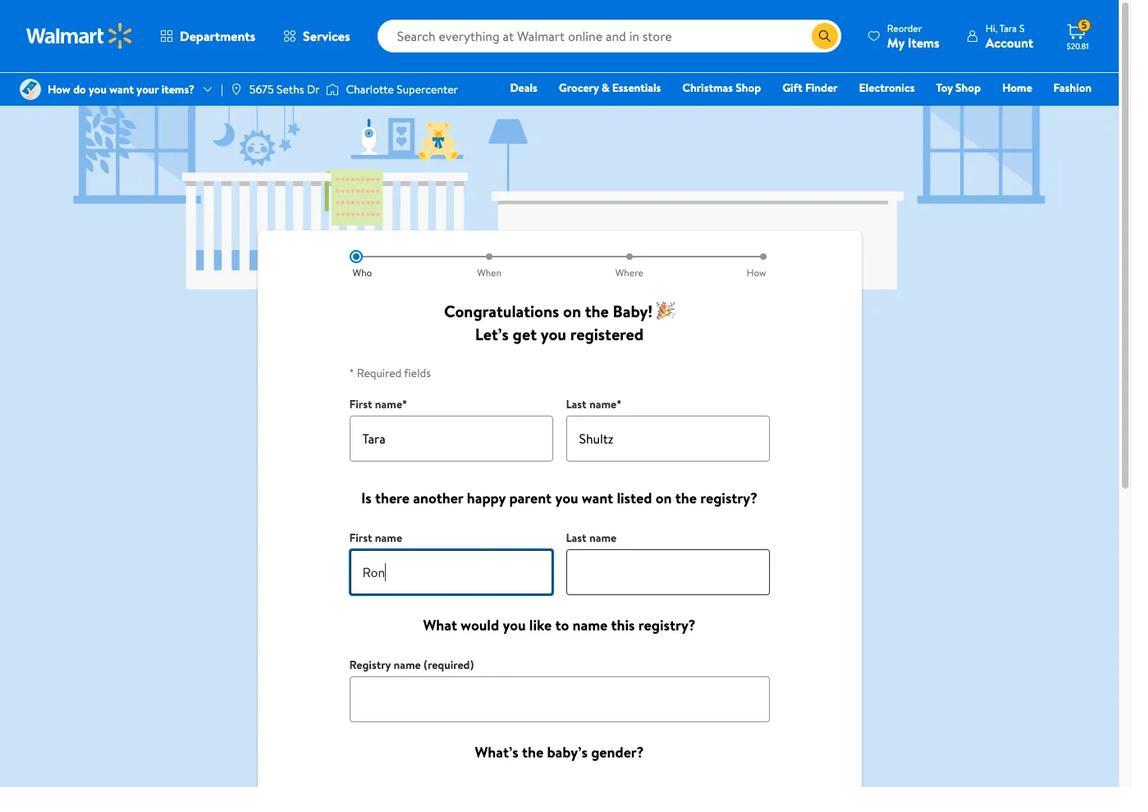 Task type: locate. For each thing, give the bounding box(es) containing it.
1 vertical spatial want
[[582, 488, 613, 509]]

registry for registry name (required)
[[349, 657, 391, 674]]

you right get
[[541, 323, 566, 346]]

my
[[887, 33, 905, 51]]

shop right 'toy'
[[956, 80, 981, 96]]

registry left (required)
[[349, 657, 391, 674]]

5
[[1082, 18, 1087, 32]]

&
[[602, 80, 609, 96]]

reorder my items
[[887, 21, 940, 51]]

|
[[221, 81, 223, 98]]

name*
[[375, 396, 407, 413], [589, 396, 622, 413]]

services button
[[269, 16, 364, 56]]

0 vertical spatial want
[[109, 81, 134, 98]]

how do you want your items?
[[48, 81, 195, 98]]

0 horizontal spatial registry?
[[638, 616, 696, 636]]

1 vertical spatial last
[[566, 530, 587, 547]]

auto
[[857, 103, 881, 119]]

name* for first name*
[[375, 396, 407, 413]]

0 vertical spatial the
[[585, 300, 609, 323]]

*
[[349, 365, 354, 382]]

1 vertical spatial first
[[349, 530, 372, 547]]

how inside list item
[[747, 266, 766, 280]]

hi, tara s account
[[986, 21, 1033, 51]]

first name*
[[349, 396, 407, 413]]

name* down registered
[[589, 396, 622, 413]]

2 first from the top
[[349, 530, 372, 547]]

0 horizontal spatial registry
[[349, 657, 391, 674]]

who list item
[[349, 250, 419, 280]]

 image right dr
[[326, 81, 339, 98]]

2 shop from the left
[[956, 80, 981, 96]]

registry?
[[700, 488, 758, 509], [638, 616, 696, 636]]

items
[[908, 33, 940, 51]]

your
[[137, 81, 159, 98]]

how list item
[[699, 250, 770, 280]]

0 vertical spatial registry?
[[700, 488, 758, 509]]

0 horizontal spatial name*
[[375, 396, 407, 413]]

2 horizontal spatial the
[[675, 488, 697, 509]]

0 horizontal spatial  image
[[230, 83, 243, 96]]

last name
[[566, 530, 617, 547]]

first down the *
[[349, 396, 372, 413]]

deals link
[[503, 79, 545, 97]]

shop for toy shop
[[956, 80, 981, 96]]

shop right christmas
[[736, 80, 761, 96]]

where list item
[[559, 250, 699, 280]]

1 horizontal spatial how
[[747, 266, 766, 280]]

1 horizontal spatial registry?
[[700, 488, 758, 509]]

fashion
[[1054, 80, 1092, 96]]

last down is there another happy parent you want listed on the registry?
[[566, 530, 587, 547]]

 image for 5675 seths dr
[[230, 83, 243, 96]]

name* for last name*
[[589, 396, 622, 413]]

on
[[563, 300, 581, 323], [656, 488, 672, 509]]

0 vertical spatial on
[[563, 300, 581, 323]]

fashion link
[[1046, 79, 1099, 97]]

walmart+
[[1043, 103, 1092, 119]]

the left baby's
[[522, 743, 544, 763]]

what's
[[475, 743, 519, 763]]

0 horizontal spatial the
[[522, 743, 544, 763]]

 image for charlotte supercenter
[[326, 81, 339, 98]]

what would you like to name this registry?
[[423, 616, 696, 636]]

the up registered
[[585, 300, 609, 323]]

first down the is
[[349, 530, 372, 547]]

1 horizontal spatial registry
[[903, 103, 945, 119]]

1 horizontal spatial name*
[[589, 396, 622, 413]]

list
[[349, 250, 770, 280]]

0 vertical spatial how
[[48, 81, 70, 98]]

what
[[423, 616, 457, 636]]

first
[[349, 396, 372, 413], [349, 530, 372, 547]]

 image
[[20, 79, 41, 100]]

1 horizontal spatial  image
[[326, 81, 339, 98]]

list containing who
[[349, 250, 770, 280]]

1 name* from the left
[[375, 396, 407, 413]]

charlotte
[[346, 81, 394, 98]]

5 $20.81
[[1067, 18, 1089, 52]]

want left your
[[109, 81, 134, 98]]

name for registry name (required)
[[394, 657, 421, 674]]

name left (required)
[[394, 657, 421, 674]]

2 vertical spatial the
[[522, 743, 544, 763]]

gift finder
[[782, 80, 838, 96]]

1 shop from the left
[[736, 80, 761, 96]]

on right listed
[[656, 488, 672, 509]]

grocery
[[559, 80, 599, 96]]

fields
[[404, 365, 431, 382]]

one debit link
[[958, 102, 1029, 120]]

1 vertical spatial registry
[[349, 657, 391, 674]]

1 horizontal spatial the
[[585, 300, 609, 323]]

1 vertical spatial registry?
[[638, 616, 696, 636]]

0 vertical spatial first
[[349, 396, 372, 413]]

name
[[375, 530, 402, 547], [589, 530, 617, 547], [573, 616, 608, 636], [394, 657, 421, 674]]

the
[[585, 300, 609, 323], [675, 488, 697, 509], [522, 743, 544, 763]]

1 vertical spatial how
[[747, 266, 766, 280]]

0 horizontal spatial how
[[48, 81, 70, 98]]

1 horizontal spatial shop
[[956, 80, 981, 96]]

on up registered
[[563, 300, 581, 323]]

0 vertical spatial registry
[[903, 103, 945, 119]]

0 horizontal spatial want
[[109, 81, 134, 98]]

want
[[109, 81, 134, 98], [582, 488, 613, 509]]

name down there
[[375, 530, 402, 547]]

registry link
[[895, 102, 952, 120]]

0 vertical spatial last
[[566, 396, 587, 413]]

essentials
[[612, 80, 661, 96]]

(required)
[[424, 657, 474, 674]]

last
[[566, 396, 587, 413], [566, 530, 587, 547]]

first for first name*
[[349, 396, 372, 413]]

registered
[[570, 323, 644, 346]]

you
[[89, 81, 107, 98], [541, 323, 566, 346], [555, 488, 578, 509], [503, 616, 526, 636]]

auto link
[[850, 102, 889, 120]]

last for last name
[[566, 530, 587, 547]]

the inside congratulations on the baby! 🎉 let's get you registered
[[585, 300, 609, 323]]

name* down * required fields
[[375, 396, 407, 413]]

1 vertical spatial the
[[675, 488, 697, 509]]

electronics link
[[852, 79, 922, 97]]

account
[[986, 33, 1033, 51]]

departments button
[[146, 16, 269, 56]]

gender?
[[591, 743, 644, 763]]

get
[[513, 323, 537, 346]]

deals
[[510, 80, 538, 96]]

gift finder link
[[775, 79, 845, 97]]

1 horizontal spatial want
[[582, 488, 613, 509]]

🎉
[[657, 300, 675, 323]]

1 horizontal spatial on
[[656, 488, 672, 509]]

toy
[[936, 80, 953, 96]]

name down is there another happy parent you want listed on the registry?
[[589, 530, 617, 547]]

last down registered
[[566, 396, 587, 413]]

debit
[[993, 103, 1021, 119]]

name for last name
[[589, 530, 617, 547]]

parent
[[509, 488, 552, 509]]

walmart image
[[26, 23, 133, 49]]

the right listed
[[675, 488, 697, 509]]

 image
[[326, 81, 339, 98], [230, 83, 243, 96]]

how
[[48, 81, 70, 98], [747, 266, 766, 280]]

0 horizontal spatial on
[[563, 300, 581, 323]]

home link
[[995, 79, 1040, 97]]

5675
[[249, 81, 274, 98]]

1 last from the top
[[566, 396, 587, 413]]

2 name* from the left
[[589, 396, 622, 413]]

0 horizontal spatial shop
[[736, 80, 761, 96]]

shop
[[736, 80, 761, 96], [956, 80, 981, 96]]

want left listed
[[582, 488, 613, 509]]

1 first from the top
[[349, 396, 372, 413]]

name for first name
[[375, 530, 402, 547]]

would
[[461, 616, 499, 636]]

 image right the |
[[230, 83, 243, 96]]

dr
[[307, 81, 320, 98]]

you right the do
[[89, 81, 107, 98]]

another
[[413, 488, 463, 509]]

this
[[611, 616, 635, 636]]

clear search field text image
[[792, 29, 805, 42]]

2 last from the top
[[566, 530, 587, 547]]

how for how do you want your items?
[[48, 81, 70, 98]]

registry
[[903, 103, 945, 119], [349, 657, 391, 674]]

registry down 'toy'
[[903, 103, 945, 119]]



Task type: describe. For each thing, give the bounding box(es) containing it.
Walmart Site-Wide search field
[[377, 20, 841, 53]]

first for first name
[[349, 530, 372, 547]]

tara
[[1000, 21, 1017, 35]]

walmart+ link
[[1035, 102, 1099, 120]]

reorder
[[887, 21, 922, 35]]

christmas
[[682, 80, 733, 96]]

where
[[615, 266, 643, 280]]

Registry name (required) text field
[[349, 677, 770, 723]]

$20.81
[[1067, 40, 1089, 52]]

congratulations on the baby! 🎉 let's get you registered
[[444, 300, 675, 346]]

baby's
[[547, 743, 588, 763]]

1 vertical spatial on
[[656, 488, 672, 509]]

one debit
[[966, 103, 1021, 119]]

listed
[[617, 488, 652, 509]]

required
[[357, 365, 402, 382]]

Search search field
[[377, 20, 841, 53]]

5675 seths dr
[[249, 81, 320, 98]]

finder
[[805, 80, 838, 96]]

like
[[529, 616, 552, 636]]

baby!
[[613, 300, 653, 323]]

* required fields
[[349, 365, 431, 382]]

departments
[[180, 27, 255, 45]]

fashion auto
[[857, 80, 1092, 119]]

items?
[[161, 81, 195, 98]]

you inside congratulations on the baby! 🎉 let's get you registered
[[541, 323, 566, 346]]

you right 'parent'
[[555, 488, 578, 509]]

last name*
[[566, 396, 622, 413]]

name right to
[[573, 616, 608, 636]]

you left like at the bottom left
[[503, 616, 526, 636]]

is
[[361, 488, 372, 509]]

seths
[[277, 81, 304, 98]]

electronics
[[859, 80, 915, 96]]

there
[[375, 488, 410, 509]]

one
[[966, 103, 991, 119]]

gift
[[782, 80, 802, 96]]

to
[[555, 616, 569, 636]]

grocery & essentials link
[[551, 79, 668, 97]]

when list item
[[419, 250, 559, 280]]

registry for registry
[[903, 103, 945, 119]]

services
[[303, 27, 350, 45]]

Last name text field
[[566, 550, 770, 596]]

celebrate image
[[657, 300, 675, 323]]

who
[[353, 266, 372, 280]]

christmas shop link
[[675, 79, 768, 97]]

first name
[[349, 530, 402, 547]]

First name text field
[[349, 550, 553, 596]]

home
[[1002, 80, 1032, 96]]

toy shop
[[936, 80, 981, 96]]

supercenter
[[397, 81, 458, 98]]

grocery & essentials
[[559, 80, 661, 96]]

toy shop link
[[929, 79, 988, 97]]

hi,
[[986, 21, 998, 35]]

happy
[[467, 488, 506, 509]]

on inside congratulations on the baby! 🎉 let's get you registered
[[563, 300, 581, 323]]

congratulations
[[444, 300, 559, 323]]

what's the baby's gender?
[[475, 743, 644, 763]]

shop for christmas shop
[[736, 80, 761, 96]]

Last name* text field
[[566, 416, 770, 462]]

let's
[[475, 323, 509, 346]]

registry name (required)
[[349, 657, 474, 674]]

when
[[477, 266, 502, 280]]

First name* text field
[[349, 416, 553, 462]]

is there another happy parent you want listed on the registry?
[[361, 488, 758, 509]]

last for last name*
[[566, 396, 587, 413]]

christmas shop
[[682, 80, 761, 96]]

charlotte supercenter
[[346, 81, 458, 98]]

do
[[73, 81, 86, 98]]

search icon image
[[818, 30, 831, 43]]

how for how
[[747, 266, 766, 280]]

s
[[1019, 21, 1025, 35]]



Task type: vqa. For each thing, say whether or not it's contained in the screenshot.
CONGRATULATIONS
yes



